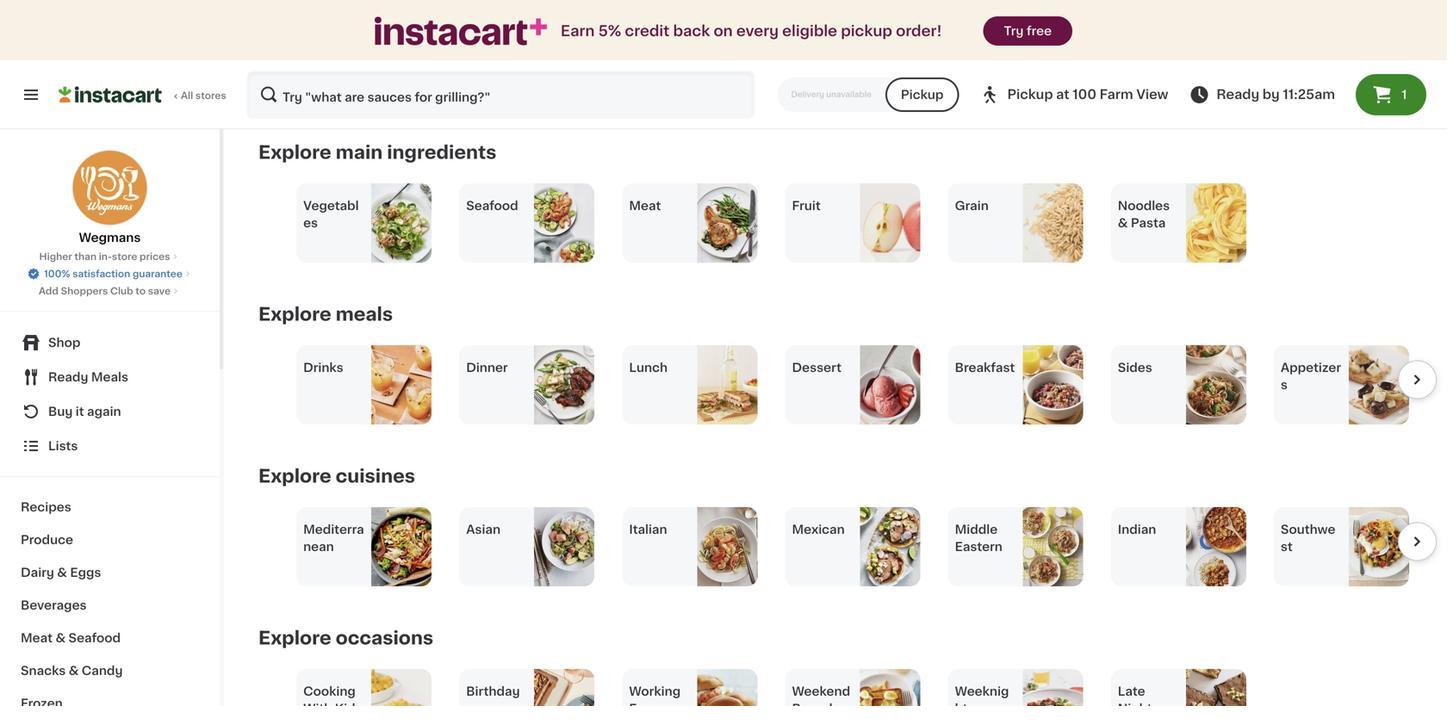 Task type: describe. For each thing, give the bounding box(es) containing it.
100% satisfaction guarantee button
[[27, 264, 193, 281]]

working fro
[[629, 686, 681, 707]]

dinner link
[[460, 346, 595, 425]]

wegmans link
[[72, 150, 148, 246]]

snacks & candy link
[[10, 655, 209, 688]]

show
[[966, 31, 998, 43]]

all stores link
[[59, 71, 228, 119]]

1
[[1403, 89, 1408, 101]]

pickup at 100 farm view button
[[980, 71, 1169, 119]]

wegmans logo image
[[72, 150, 148, 226]]

meat for meat & seafood
[[21, 633, 53, 645]]

wegmans
[[79, 232, 141, 244]]

southwe st link
[[1275, 508, 1410, 587]]

explore for explore occasions
[[259, 630, 332, 648]]

& for candy
[[69, 665, 79, 677]]

& for seafood
[[56, 633, 66, 645]]

explore occasions
[[259, 630, 434, 648]]

store
[[112, 252, 137, 262]]

explore for explore main ingredients
[[259, 143, 332, 162]]

you
[[817, 31, 840, 43]]

100% satisfaction guarantee
[[44, 269, 183, 279]]

shoppers
[[61, 287, 108, 296]]

explore cuisines
[[259, 468, 415, 486]]

middle eastern
[[955, 524, 1003, 553]]

meat link
[[623, 184, 758, 263]]

dairy
[[21, 567, 54, 579]]

indian link
[[1112, 508, 1247, 587]]

noodles
[[1118, 200, 1171, 212]]

eligible
[[783, 24, 838, 38]]

pickup for pickup
[[901, 89, 944, 101]]

candy
[[82, 665, 123, 677]]

to
[[136, 287, 146, 296]]

vegetabl es
[[303, 200, 359, 229]]

sides link
[[1112, 346, 1247, 425]]

in-
[[99, 252, 112, 262]]

working fro link
[[623, 670, 758, 707]]

mexican link
[[786, 508, 921, 587]]

working
[[629, 686, 681, 698]]

yet
[[890, 12, 915, 26]]

5%
[[599, 24, 622, 38]]

breakfast
[[955, 362, 1016, 374]]

prices
[[140, 252, 170, 262]]

ingredients
[[387, 143, 497, 162]]

back
[[674, 24, 710, 38]]

service type group
[[778, 78, 960, 112]]

middle eastern link
[[949, 508, 1084, 587]]

mediterra
[[303, 524, 364, 536]]

nean
[[303, 541, 334, 553]]

italian link
[[623, 508, 758, 587]]

& for pasta
[[1118, 217, 1129, 229]]

keep
[[591, 31, 623, 43]]

higher than in-store prices link
[[39, 250, 181, 264]]

satisfaction
[[73, 269, 130, 279]]

right
[[1020, 31, 1048, 43]]

explore main ingredients
[[259, 143, 497, 162]]

meat & seafood link
[[10, 622, 209, 655]]

here.
[[1051, 31, 1081, 43]]

mediterra nean link
[[297, 508, 432, 587]]

up
[[1001, 31, 1017, 43]]

cooking with kids link
[[297, 670, 432, 707]]

ready for ready meals
[[48, 371, 88, 384]]

all
[[181, 91, 193, 100]]

credit
[[625, 24, 670, 38]]

noodles & pasta
[[1118, 200, 1171, 229]]

fruit link
[[786, 184, 921, 263]]

recipes
[[830, 12, 887, 26]]

middle
[[955, 524, 998, 536]]

instacart plus icon image
[[375, 17, 547, 45]]

appetizer s
[[1282, 362, 1342, 391]]

Search field
[[248, 72, 754, 117]]

1 button
[[1357, 74, 1427, 115]]

on
[[714, 24, 733, 38]]

pickup
[[841, 24, 893, 38]]

100
[[1073, 88, 1097, 101]]

item carousel region for explore cuisines
[[259, 508, 1438, 587]]

explore for explore cuisines
[[259, 468, 332, 486]]



Task type: locate. For each thing, give the bounding box(es) containing it.
dairy & eggs
[[21, 567, 101, 579]]

pickup left 'at'
[[1008, 88, 1054, 101]]

1 horizontal spatial meat
[[629, 200, 661, 212]]

3 explore from the top
[[259, 468, 332, 486]]

ready down shop
[[48, 371, 88, 384]]

view
[[1137, 88, 1169, 101]]

recipes,
[[874, 31, 922, 43]]

lists
[[48, 440, 78, 452]]

explore up mediterra
[[259, 468, 332, 486]]

instacart logo image
[[59, 84, 162, 105]]

late night
[[1118, 686, 1153, 707]]

s
[[1282, 379, 1288, 391]]

meat
[[629, 200, 661, 212], [21, 633, 53, 645]]

asian
[[466, 524, 501, 536]]

1 horizontal spatial save
[[843, 31, 871, 43]]

0 horizontal spatial meat
[[21, 633, 53, 645]]

item carousel region containing drinks
[[259, 346, 1438, 425]]

2 item carousel region from the top
[[259, 508, 1438, 587]]

ready meals
[[48, 371, 128, 384]]

0 vertical spatial item carousel region
[[259, 346, 1438, 425]]

0 vertical spatial ready
[[1217, 88, 1260, 101]]

4 explore from the top
[[259, 630, 332, 648]]

cooking
[[303, 686, 356, 698]]

pickup at 100 farm view
[[1008, 88, 1169, 101]]

eastern
[[955, 541, 1003, 553]]

save down 'guarantee'
[[148, 287, 171, 296]]

meals
[[336, 306, 393, 324]]

with
[[303, 703, 332, 707]]

order!
[[896, 24, 942, 38]]

dessert link
[[786, 346, 921, 425]]

ready by 11:25am link
[[1190, 84, 1336, 105]]

explore up drinks at the bottom left of the page
[[259, 306, 332, 324]]

vegetabl
[[303, 200, 359, 212]]

buy it again
[[48, 406, 121, 418]]

0 vertical spatial save
[[843, 31, 871, 43]]

add
[[39, 287, 59, 296]]

1 vertical spatial ready
[[48, 371, 88, 384]]

explore up 'cooking'
[[259, 630, 332, 648]]

& left pasta
[[1118, 217, 1129, 229]]

snacks & candy
[[21, 665, 123, 677]]

save inside no saved recipes yet keep track of what's delicious. when you save recipes, they'll show up right here.
[[843, 31, 871, 43]]

ready
[[1217, 88, 1260, 101], [48, 371, 88, 384]]

meat inside meat link
[[629, 200, 661, 212]]

dairy & eggs link
[[10, 557, 209, 590]]

0 horizontal spatial save
[[148, 287, 171, 296]]

1 vertical spatial save
[[148, 287, 171, 296]]

ready meals link
[[10, 360, 209, 395]]

save down recipes
[[843, 31, 871, 43]]

0 vertical spatial meat
[[629, 200, 661, 212]]

southwe
[[1282, 524, 1336, 536]]

& left the eggs
[[57, 567, 67, 579]]

appetizer s link
[[1275, 346, 1410, 425]]

1 item carousel region from the top
[[259, 346, 1438, 425]]

late night link
[[1112, 670, 1247, 707]]

no
[[757, 12, 778, 26]]

recipes link
[[10, 491, 209, 524]]

fruit
[[792, 200, 821, 212]]

cuisines
[[336, 468, 415, 486]]

seafood down ingredients at the left top of page
[[466, 200, 519, 212]]

appetizer
[[1282, 362, 1342, 374]]

1 vertical spatial item carousel region
[[259, 508, 1438, 587]]

ready left "by"
[[1217, 88, 1260, 101]]

0 horizontal spatial pickup
[[901, 89, 944, 101]]

0 horizontal spatial ready
[[48, 371, 88, 384]]

mediterra nean
[[303, 524, 364, 553]]

all stores
[[181, 91, 226, 100]]

beverages
[[21, 600, 87, 612]]

1 horizontal spatial seafood
[[466, 200, 519, 212]]

& inside noodles & pasta
[[1118, 217, 1129, 229]]

indian
[[1118, 524, 1157, 536]]

0 horizontal spatial seafood
[[69, 633, 121, 645]]

mexican
[[792, 524, 845, 536]]

save
[[843, 31, 871, 43], [148, 287, 171, 296]]

& left the candy
[[69, 665, 79, 677]]

1 horizontal spatial ready
[[1217, 88, 1260, 101]]

1 vertical spatial seafood
[[69, 633, 121, 645]]

track
[[626, 31, 656, 43]]

by
[[1263, 88, 1280, 101]]

ready for ready by 11:25am
[[1217, 88, 1260, 101]]

&
[[1118, 217, 1129, 229], [57, 567, 67, 579], [56, 633, 66, 645], [69, 665, 79, 677]]

beverages link
[[10, 590, 209, 622]]

kids
[[335, 703, 362, 707]]

meat for meat
[[629, 200, 661, 212]]

meat inside meat & seafood link
[[21, 633, 53, 645]]

pickup inside popup button
[[1008, 88, 1054, 101]]

None search field
[[246, 71, 755, 119]]

weekend brunch
[[792, 686, 851, 707]]

produce link
[[10, 524, 209, 557]]

try free
[[1005, 25, 1052, 37]]

lists link
[[10, 429, 209, 464]]

1 horizontal spatial pickup
[[1008, 88, 1054, 101]]

birthday
[[466, 686, 520, 698]]

explore for explore meals
[[259, 306, 332, 324]]

delicious.
[[718, 31, 776, 43]]

drinks
[[303, 362, 344, 374]]

weekend
[[792, 686, 851, 698]]

ready meals button
[[10, 360, 209, 395]]

shop link
[[10, 326, 209, 360]]

explore meals
[[259, 306, 393, 324]]

pickup for pickup at 100 farm view
[[1008, 88, 1054, 101]]

cooking with kids
[[303, 686, 362, 707]]

pickup inside button
[[901, 89, 944, 101]]

snacks
[[21, 665, 66, 677]]

item carousel region
[[259, 346, 1438, 425], [259, 508, 1438, 587]]

1 explore from the top
[[259, 143, 332, 162]]

& down beverages
[[56, 633, 66, 645]]

earn 5% credit back on every eligible pickup order!
[[561, 24, 942, 38]]

seafood link
[[460, 184, 595, 263]]

lunch
[[629, 362, 668, 374]]

at
[[1057, 88, 1070, 101]]

stores
[[196, 91, 226, 100]]

earn
[[561, 24, 595, 38]]

than
[[74, 252, 97, 262]]

ready inside "ready by 11:25am" link
[[1217, 88, 1260, 101]]

try
[[1005, 25, 1024, 37]]

farm
[[1100, 88, 1134, 101]]

higher than in-store prices
[[39, 252, 170, 262]]

pickup down they'll
[[901, 89, 944, 101]]

noodles & pasta link
[[1112, 184, 1247, 263]]

brunch
[[792, 703, 837, 707]]

st
[[1282, 541, 1293, 553]]

free
[[1027, 25, 1052, 37]]

produce
[[21, 534, 73, 546]]

pickup
[[1008, 88, 1054, 101], [901, 89, 944, 101]]

saved
[[782, 12, 827, 26]]

weekend brunch link
[[786, 670, 921, 707]]

& for eggs
[[57, 567, 67, 579]]

item carousel region containing mediterra nean
[[259, 508, 1438, 587]]

explore left main
[[259, 143, 332, 162]]

grain
[[955, 200, 989, 212]]

it
[[76, 406, 84, 418]]

dinner
[[466, 362, 508, 374]]

100%
[[44, 269, 70, 279]]

main
[[336, 143, 383, 162]]

seafood up the candy
[[69, 633, 121, 645]]

0 vertical spatial seafood
[[466, 200, 519, 212]]

no saved recipes yet keep track of what's delicious. when you save recipes, they'll show up right here.
[[591, 12, 1081, 43]]

ready inside ready meals link
[[48, 371, 88, 384]]

buy
[[48, 406, 73, 418]]

vegetabl es link
[[297, 184, 432, 263]]

item carousel region for explore meals
[[259, 346, 1438, 425]]

what's
[[675, 31, 715, 43]]

1 vertical spatial meat
[[21, 633, 53, 645]]

2 explore from the top
[[259, 306, 332, 324]]



Task type: vqa. For each thing, say whether or not it's contained in the screenshot.
Fraises at bottom
no



